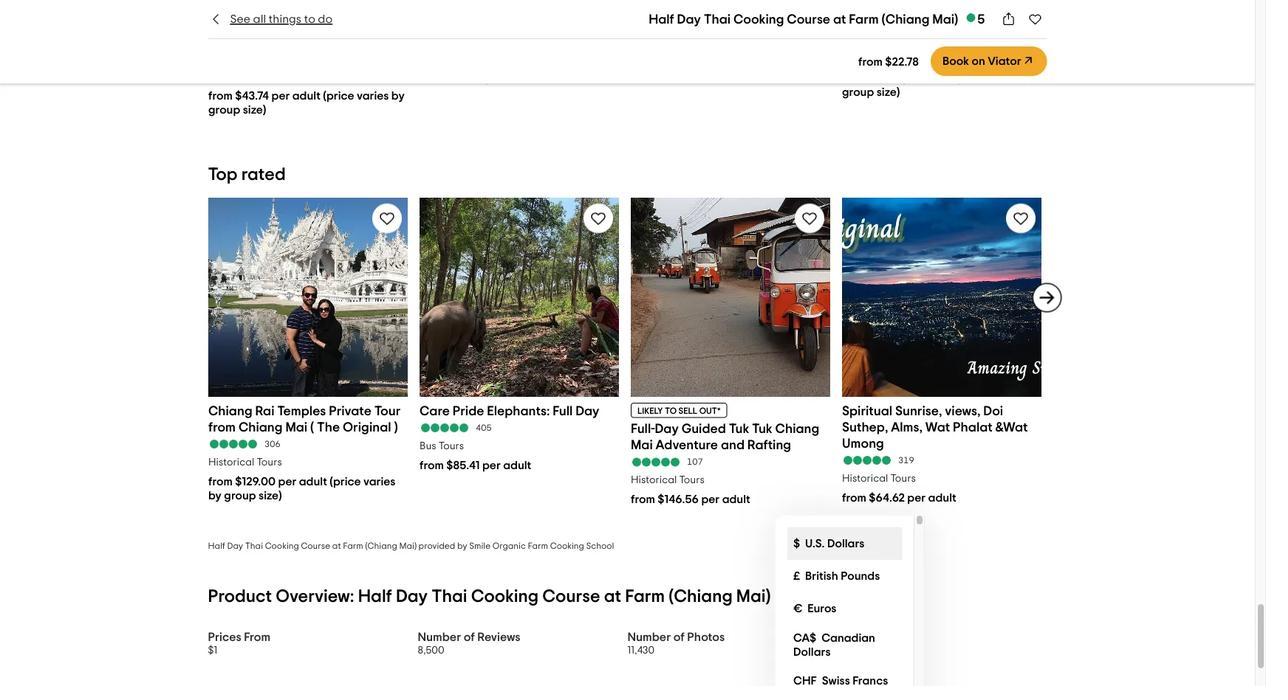 Task type: vqa. For each thing, say whether or not it's contained in the screenshot.


Task type: locate. For each thing, give the bounding box(es) containing it.
doi inside spiritual sunrise, views, doi suthep, alms, wat phalat &wat umong
[[983, 404, 1003, 418]]

cooking up the reviews
[[471, 588, 539, 606]]

2 vertical spatial thai
[[431, 588, 467, 606]]

2 tuk from the left
[[752, 422, 772, 436]]

0 vertical spatial mai
[[308, 35, 330, 48]]

(price for from $18.51
[[954, 72, 985, 84]]

likely to sell out* full-day guided tuk tuk chiang mai adventure and rafting
[[630, 407, 819, 452]]

group for $129.00
[[224, 490, 256, 501]]

1 horizontal spatial number
[[627, 632, 671, 644]]

from left $65.48
[[419, 72, 443, 84]]

0 vertical spatial half
[[649, 13, 674, 26]]

historical up from $129.00
[[208, 457, 254, 467]]

1 vertical spatial group
[[208, 104, 240, 116]]

historical tours for $18.51
[[842, 53, 915, 64]]

thai
[[704, 13, 731, 26], [245, 542, 263, 551], [431, 588, 467, 606]]

spiritual sunrise, views, doi suthep, alms, wat phalat &wat umong
[[842, 404, 1027, 450]]

1 horizontal spatial of
[[673, 632, 685, 644]]

0 vertical spatial at
[[833, 13, 846, 26]]

&wat
[[995, 421, 1027, 434]]

(price down 5.0 of 5 bubbles. 306 reviews element
[[329, 476, 361, 487]]

historical tours up $146.56 on the bottom right
[[630, 475, 704, 486]]

varies for from $18.51
[[987, 72, 1020, 84]]

tours down 99
[[890, 53, 915, 64]]

(price down waterfall
[[323, 90, 354, 102]]

1 horizontal spatial tuk
[[752, 422, 772, 436]]

0 vertical spatial (price
[[954, 72, 985, 84]]

&
[[355, 19, 363, 32]]

-
[[254, 35, 258, 48]]

save to a trip image for tour
[[378, 209, 396, 227]]

historical up from $18.51
[[842, 53, 888, 64]]

dollars down ca$  canadian
[[793, 647, 830, 658]]

do
[[318, 13, 333, 25]]

1 vertical spatial thai
[[245, 542, 263, 551]]

pounds
[[840, 571, 880, 583]]

0 horizontal spatial mai
[[285, 421, 307, 434]]

save to a trip image
[[378, 209, 396, 227], [589, 209, 607, 227]]

of
[[464, 632, 475, 644], [673, 632, 685, 644]]

1 vertical spatial mai)
[[399, 542, 417, 551]]

size) for $129.00
[[258, 490, 282, 501]]

(chiang up "photos"
[[669, 588, 733, 606]]

2 horizontal spatial half
[[649, 13, 674, 26]]

1 horizontal spatial (chiang
[[669, 588, 733, 606]]

mai down waterfall
[[308, 35, 330, 48]]

best seller! doi inthanon national park, waterfall & royal project - chiang mai
[[208, 2, 400, 48]]

historical for $18.51
[[842, 53, 888, 64]]

(chiang up 99
[[882, 13, 930, 26]]

0 horizontal spatial half
[[208, 542, 225, 551]]

care
[[419, 404, 449, 418]]

historical up $146.56 on the bottom right
[[630, 475, 676, 486]]

top
[[208, 166, 238, 184]]

inthanon
[[299, 2, 353, 16]]

size)
[[876, 86, 900, 98], [242, 104, 266, 116], [258, 490, 282, 501]]

suthep,
[[842, 421, 888, 434]]

course
[[787, 13, 830, 26], [301, 542, 330, 551], [542, 588, 600, 606]]

chiang inside best seller! doi inthanon national park, waterfall & royal project - chiang mai
[[261, 35, 305, 48]]

dollars up '£  british pounds'
[[827, 538, 864, 550]]

tuk up rafting
[[752, 422, 772, 436]]

day up watching
[[677, 13, 701, 26]]

adult down the "book"
[[923, 72, 951, 84]]

group down from $18.51
[[842, 86, 874, 98]]

thai for half day thai cooking course at farm (chiang mai) provided by smile organic farm cooking school
[[245, 542, 263, 551]]

1 vertical spatial dollars
[[793, 647, 830, 658]]

farm up overview:
[[343, 542, 363, 551]]

of left the reviews
[[464, 632, 475, 644]]

next image
[[1038, 289, 1056, 307]]

duration
[[837, 632, 885, 644]]

2 vertical spatial mai)
[[736, 588, 771, 606]]

adult down 5.0 of 5 bubbles. 306 reviews element
[[299, 476, 327, 487]]

2 number from the left
[[627, 632, 671, 644]]

1 horizontal spatial doi
[[983, 404, 1003, 418]]

0 vertical spatial thai
[[704, 13, 731, 26]]

per right $85.41
[[482, 459, 500, 471]]

per adult (price varies by group size) for $129.00
[[208, 476, 395, 501]]

day inside likely to sell out* full-day guided tuk tuk chiang mai adventure and rafting
[[654, 422, 678, 436]]

2 of from the left
[[673, 632, 685, 644]]

varies
[[987, 72, 1020, 84], [356, 90, 388, 102], [363, 476, 395, 487]]

save to a trip image
[[1028, 12, 1043, 27], [800, 209, 818, 227], [1012, 209, 1029, 227]]

doi up &wat
[[983, 404, 1003, 418]]

5.0 of 5 bubbles. 319 reviews element
[[842, 455, 1041, 466]]

number inside number of photos 11,430
[[627, 632, 671, 644]]

see all things to do link
[[208, 11, 333, 27]]

per adult (price varies by group size)
[[842, 72, 1035, 98], [208, 90, 404, 116], [208, 476, 395, 501]]

share image
[[1001, 12, 1016, 27]]

overview:
[[276, 588, 354, 606]]

half for half day thai cooking course at farm (chiang mai)
[[649, 13, 674, 26]]

mai) left provided
[[399, 542, 417, 551]]

likely
[[637, 407, 662, 416]]

historical tours up $64.62
[[842, 473, 915, 484]]

2 save to a trip image from the left
[[589, 209, 607, 227]]

dollars for $  u.s. dollars
[[827, 538, 864, 550]]

mai left ( at bottom left
[[285, 421, 307, 434]]

doi up park,
[[277, 2, 297, 16]]

0 horizontal spatial of
[[464, 632, 475, 644]]

historical tours up $18.51
[[842, 53, 915, 64]]

tours down 319
[[890, 473, 915, 484]]

2 vertical spatial (price
[[329, 476, 361, 487]]

1 save to a trip image from the left
[[378, 209, 396, 227]]

historical tours for $129.00
[[208, 457, 282, 467]]

number for number of photos
[[627, 632, 671, 644]]

2 vertical spatial half
[[358, 588, 392, 606]]

2 horizontal spatial at
[[833, 13, 846, 26]]

from for from $85.41 per adult
[[419, 459, 443, 471]]

by for from $129.00
[[208, 490, 221, 501]]

list box
[[775, 516, 925, 687]]

$  u.s.
[[793, 538, 824, 550]]

group down from $43.74
[[208, 104, 240, 116]]

0 horizontal spatial doi
[[277, 2, 297, 16]]

£  british
[[793, 571, 838, 583]]

varies for from $129.00
[[363, 476, 395, 487]]

prices
[[208, 632, 241, 644]]

chiang down park,
[[261, 35, 305, 48]]

from left $64.62
[[842, 492, 866, 504]]

at down school
[[604, 588, 621, 606]]

£  british pounds
[[793, 571, 880, 583]]

save to a trip image for day
[[589, 209, 607, 227]]

product
[[208, 588, 272, 606]]

size) down $129.00
[[258, 490, 282, 501]]

2 vertical spatial size)
[[258, 490, 282, 501]]

chiang down rai at the left bottom of page
[[238, 421, 282, 434]]

1 vertical spatial at
[[332, 542, 341, 551]]

11,430
[[627, 646, 654, 656]]

reviews
[[477, 632, 520, 644]]

at up from $18.51
[[833, 13, 846, 26]]

historical tours up from $129.00
[[208, 457, 282, 467]]

0 vertical spatial doi
[[277, 2, 297, 16]]

sell
[[678, 407, 697, 416]]

mai inside likely to sell out* full-day guided tuk tuk chiang mai adventure and rafting
[[630, 439, 652, 452]]

tours for spiritual sunrise, views, doi suthep, alms, wat phalat &wat umong
[[890, 473, 915, 484]]

from up from $129.00
[[208, 421, 235, 434]]

99
[[898, 36, 908, 45]]

mai
[[308, 35, 330, 48], [285, 421, 307, 434], [630, 439, 652, 452]]

from left $43.74
[[208, 90, 232, 102]]

of inside number of reviews 8,500
[[464, 632, 475, 644]]

405
[[475, 423, 491, 432]]

from $129.00
[[208, 476, 275, 487]]

full
[[552, 404, 572, 418]]

doi
[[277, 2, 297, 16], [983, 404, 1003, 418]]

1 vertical spatial mai
[[285, 421, 307, 434]]

bus
[[419, 441, 436, 451]]

0 horizontal spatial save to a trip image
[[378, 209, 396, 227]]

of inside number of photos 11,430
[[673, 632, 685, 644]]

chiang left rai at the left bottom of page
[[208, 404, 252, 418]]

varies down viator
[[987, 72, 1020, 84]]

school
[[586, 542, 614, 551]]

2 horizontal spatial mai)
[[932, 13, 958, 26]]

5.0 of 5 bubbles. 223 reviews element
[[419, 35, 619, 46]]

spiritual
[[842, 404, 892, 418]]

cooking
[[733, 13, 784, 26], [265, 542, 299, 551], [550, 542, 584, 551], [471, 588, 539, 606]]

top rated
[[208, 166, 286, 184]]

mai inside best seller! doi inthanon national park, waterfall & royal project - chiang mai
[[308, 35, 330, 48]]

0 vertical spatial varies
[[987, 72, 1020, 84]]

tours up $85.41
[[438, 441, 464, 451]]

day right full
[[575, 404, 599, 418]]

mai) up 4.5 of 5 bubbles. 99 reviews element
[[932, 13, 958, 26]]

from $22.78
[[858, 56, 919, 68]]

(chiang left provided
[[365, 542, 397, 551]]

0 horizontal spatial (chiang
[[365, 542, 397, 551]]

day down to
[[654, 422, 678, 436]]

thai up number of reviews 8,500
[[431, 588, 467, 606]]

2 vertical spatial varies
[[363, 476, 395, 487]]

dollars
[[827, 538, 864, 550], [793, 647, 830, 658]]

0 horizontal spatial course
[[301, 542, 330, 551]]

dollars inside ca$  canadian dollars
[[793, 647, 830, 658]]

group down from $129.00
[[224, 490, 256, 501]]

1 horizontal spatial mai
[[308, 35, 330, 48]]

2 vertical spatial group
[[224, 490, 256, 501]]

mai) left €  euros
[[736, 588, 771, 606]]

duration 360 minutes
[[837, 632, 894, 656]]

$65.48
[[446, 72, 482, 84]]

from for from $18.51
[[842, 72, 866, 84]]

number up the 11,430
[[627, 632, 671, 644]]

size) down $18.51
[[876, 86, 900, 98]]

per right $129.00
[[278, 476, 296, 487]]

from
[[858, 56, 883, 68], [419, 72, 443, 84], [842, 72, 866, 84], [208, 90, 232, 102], [208, 421, 235, 434], [419, 459, 443, 471], [208, 476, 232, 487], [842, 492, 866, 504], [630, 494, 655, 505]]

1 horizontal spatial save to a trip image
[[589, 209, 607, 227]]

0 horizontal spatial thai
[[245, 542, 263, 551]]

5.0 of 5 bubbles. 306 reviews element
[[208, 439, 407, 449]]

1 vertical spatial size)
[[242, 104, 266, 116]]

on
[[972, 55, 985, 67]]

mai inside chiang rai temples private tour from chiang mai ( the original )
[[285, 421, 307, 434]]

0 horizontal spatial at
[[332, 542, 341, 551]]

1 horizontal spatial mai)
[[736, 588, 771, 606]]

guided
[[681, 422, 726, 436]]

number inside number of reviews 8,500
[[418, 632, 461, 644]]

0 vertical spatial dollars
[[827, 538, 864, 550]]

1 vertical spatial varies
[[356, 90, 388, 102]]

4.5 of 5 bubbles. 99 reviews element
[[842, 35, 1041, 46]]

dollars for ca$  canadian dollars
[[793, 647, 830, 658]]

varies down original
[[363, 476, 395, 487]]

1 vertical spatial (chiang
[[365, 542, 397, 551]]

number of photos 11,430
[[627, 632, 725, 656]]

royal
[[366, 19, 400, 32]]

(chiang
[[882, 13, 930, 26], [365, 542, 397, 551], [669, 588, 733, 606]]

half up wildlife watching
[[649, 13, 674, 26]]

0 horizontal spatial mai)
[[399, 542, 417, 551]]

0 vertical spatial (chiang
[[882, 13, 930, 26]]

per right $43.74
[[271, 90, 289, 102]]

thai up product
[[245, 542, 263, 551]]

(price down on
[[954, 72, 985, 84]]

see all things to do
[[230, 13, 333, 25]]

best
[[208, 2, 234, 16]]

historical tours
[[842, 53, 915, 64], [208, 457, 282, 467], [842, 473, 915, 484], [630, 475, 704, 486]]

group
[[842, 86, 874, 98], [208, 104, 240, 116], [224, 490, 256, 501]]

1 horizontal spatial at
[[604, 588, 621, 606]]

half up product
[[208, 542, 225, 551]]

0 vertical spatial mai)
[[932, 13, 958, 26]]

thai for half day thai cooking course at farm (chiang mai)
[[704, 13, 731, 26]]

thai right 69
[[704, 13, 731, 26]]

adult right $43.74
[[292, 90, 320, 102]]

2 horizontal spatial mai
[[630, 439, 652, 452]]

from left $146.56 on the bottom right
[[630, 494, 655, 505]]

0 horizontal spatial number
[[418, 632, 461, 644]]

1 vertical spatial (price
[[323, 90, 354, 102]]

at up overview:
[[332, 542, 341, 551]]

5.0 of 5 bubbles. 405 reviews element
[[419, 423, 619, 433]]

historical
[[842, 53, 888, 64], [208, 457, 254, 467], [842, 473, 888, 484], [630, 475, 676, 486]]

from down bus
[[419, 459, 443, 471]]

tuk up and
[[728, 422, 749, 436]]

from for from $22.78
[[858, 56, 883, 68]]

0 vertical spatial size)
[[876, 86, 900, 98]]

from left $18.51
[[842, 72, 866, 84]]

temples
[[277, 404, 326, 418]]

size) down $43.74
[[242, 104, 266, 116]]

views,
[[945, 404, 980, 418]]

1 number from the left
[[418, 632, 461, 644]]

save to a trip image for likely to sell out*
[[800, 209, 818, 227]]

$129.00
[[235, 476, 275, 487]]

from up from $18.51
[[858, 56, 883, 68]]

number up 8,500
[[418, 632, 461, 644]]

care pride elephants: full day
[[419, 404, 599, 418]]

half
[[649, 13, 674, 26], [208, 542, 225, 551], [358, 588, 392, 606]]

$64.62
[[869, 492, 904, 504]]

2 vertical spatial mai
[[630, 439, 652, 452]]

1 vertical spatial course
[[301, 542, 330, 551]]

1 of from the left
[[464, 632, 475, 644]]

tours for care pride elephants: full day
[[438, 441, 464, 451]]

1 vertical spatial half
[[208, 542, 225, 551]]

half day thai cooking course at farm (chiang mai)
[[649, 13, 958, 26]]

all
[[253, 13, 266, 25]]

2 vertical spatial course
[[542, 588, 600, 606]]

2 horizontal spatial (chiang
[[882, 13, 930, 26]]

from $85.41 per adult
[[419, 459, 531, 471]]

things
[[269, 13, 301, 25]]

2 horizontal spatial thai
[[704, 13, 731, 26]]

list box containing $  u.s. dollars
[[775, 516, 925, 687]]

phalat
[[953, 421, 992, 434]]

from $18.51
[[842, 72, 900, 84]]

cooking left school
[[550, 542, 584, 551]]

0 horizontal spatial tuk
[[728, 422, 749, 436]]

from left $129.00
[[208, 476, 232, 487]]

0 vertical spatial group
[[842, 86, 874, 98]]

chiang up rafting
[[775, 422, 819, 436]]

mai down full-
[[630, 439, 652, 452]]

tuk
[[728, 422, 749, 436], [752, 422, 772, 436]]

of left "photos"
[[673, 632, 685, 644]]

0 vertical spatial course
[[787, 13, 830, 26]]

varies down royal
[[356, 90, 388, 102]]

smile
[[469, 542, 491, 551]]

1 vertical spatial doi
[[983, 404, 1003, 418]]

tours down the 306
[[256, 457, 282, 467]]

previous image
[[199, 289, 217, 307]]

$85.41
[[446, 459, 479, 471]]

half right overview:
[[358, 588, 392, 606]]

2 horizontal spatial course
[[787, 13, 830, 26]]

historical up $64.62
[[842, 473, 888, 484]]

(price
[[954, 72, 985, 84], [323, 90, 354, 102], [329, 476, 361, 487]]



Task type: describe. For each thing, give the bounding box(es) containing it.
223
[[475, 36, 491, 45]]

from $64.62 per adult
[[842, 492, 956, 504]]

historical for $129.00
[[208, 457, 254, 467]]

from $43.74
[[208, 90, 269, 102]]

at for half day thai cooking course at farm (chiang mai)
[[833, 13, 846, 26]]

rai
[[255, 404, 274, 418]]

adult down 5.0 of 5 bubbles. 319 reviews element
[[928, 492, 956, 504]]

from for from $129.00
[[208, 476, 232, 487]]

sunrise,
[[895, 404, 942, 418]]

size) for $18.51
[[876, 86, 900, 98]]

alms,
[[891, 421, 922, 434]]

seller!
[[237, 2, 274, 16]]

book
[[942, 55, 969, 67]]

number for number of reviews
[[418, 632, 461, 644]]

1 tuk from the left
[[728, 422, 749, 436]]

book on viator
[[942, 55, 1021, 67]]

chiang rai temples private tour from chiang mai ( the original )
[[208, 404, 400, 434]]

varies for from $43.74
[[356, 90, 388, 102]]

$146.56
[[657, 494, 698, 505]]

project
[[208, 35, 251, 48]]

from $65.48 per adult
[[419, 72, 534, 84]]

from for from $64.62 per adult
[[842, 492, 866, 504]]

historical for $64.62
[[842, 473, 888, 484]]

2 vertical spatial (chiang
[[669, 588, 733, 606]]

save to a trip image for spiritual sunrise, views, doi suthep, alms, wat phalat &wat umong
[[1012, 209, 1029, 227]]

adult down 5.0 of 5 bubbles. 405 reviews "element"
[[503, 459, 531, 471]]

€  euros
[[793, 603, 836, 615]]

360
[[837, 646, 855, 656]]

mai) for half day thai cooking course at farm (chiang mai) provided by smile organic farm cooking school
[[399, 542, 417, 551]]

farm up from $22.78
[[849, 13, 879, 26]]

bus tours
[[419, 441, 464, 451]]

prices from $1
[[208, 632, 270, 656]]

$1
[[208, 646, 217, 656]]

(price for from $43.74
[[323, 90, 354, 102]]

watching
[[667, 37, 712, 47]]

minutes
[[857, 646, 894, 656]]

adult down 5.0 of 5 bubbles. 107 reviews element
[[722, 494, 750, 505]]

chiang inside likely to sell out* full-day guided tuk tuk chiang mai adventure and rafting
[[775, 422, 819, 436]]

5.0 of 5 bubbles. 69 reviews element
[[630, 19, 830, 29]]

(price for from $129.00
[[329, 476, 361, 487]]

wildlife
[[630, 37, 665, 47]]

5.0 of 5 bubbles. 107 reviews element
[[630, 457, 830, 467]]

from for from $65.48 per adult
[[419, 72, 443, 84]]

of for photos
[[673, 632, 685, 644]]

tours down 107
[[679, 475, 704, 486]]

per adult (price varies by group size) for $18.51
[[842, 72, 1035, 98]]

viator
[[988, 55, 1021, 67]]

1 horizontal spatial half
[[358, 588, 392, 606]]

full-
[[630, 422, 654, 436]]

1 horizontal spatial thai
[[431, 588, 467, 606]]

107
[[687, 458, 703, 467]]

306
[[264, 440, 280, 449]]

the
[[317, 421, 340, 434]]

day down "half day thai cooking course at farm (chiang mai) provided by smile organic farm cooking school"
[[396, 588, 428, 606]]

per right $65.48
[[485, 72, 503, 84]]

adult down 5.0 of 5 bubbles. 223 reviews 'element'
[[506, 72, 534, 84]]

per right $64.62
[[907, 492, 925, 504]]

group for $18.51
[[842, 86, 874, 98]]

at for half day thai cooking course at farm (chiang mai) provided by smile organic farm cooking school
[[332, 542, 341, 551]]

farm right organic
[[528, 542, 548, 551]]

original
[[342, 421, 391, 434]]

out*
[[699, 407, 720, 416]]

319
[[898, 456, 914, 465]]

5
[[977, 13, 985, 26]]

by for from $18.51
[[1022, 72, 1035, 84]]

adventure
[[655, 439, 718, 452]]

1 horizontal spatial course
[[542, 588, 600, 606]]

from for from $43.74
[[208, 90, 232, 102]]

organic
[[492, 542, 526, 551]]

photos
[[687, 632, 725, 644]]

$  u.s. dollars
[[793, 538, 864, 550]]

and
[[720, 439, 744, 452]]

course for half day thai cooking course at farm (chiang mai) provided by smile organic farm cooking school
[[301, 542, 330, 551]]

per adult (price varies by group size) for $43.74
[[208, 90, 404, 116]]

(chiang for half day thai cooking course at farm (chiang mai)
[[882, 13, 930, 26]]

69
[[687, 20, 697, 29]]

2 vertical spatial at
[[604, 588, 621, 606]]

half for half day thai cooking course at farm (chiang mai) provided by smile organic farm cooking school
[[208, 542, 225, 551]]

pride
[[452, 404, 484, 418]]

umong
[[842, 437, 884, 450]]

$22.78
[[885, 56, 919, 68]]

park,
[[263, 19, 293, 32]]

doi inside best seller! doi inthanon national park, waterfall & royal project - chiang mai
[[277, 2, 297, 16]]

group for $43.74
[[208, 104, 240, 116]]

farm up the 11,430
[[625, 588, 665, 606]]

from for from $146.56 per adult
[[630, 494, 655, 505]]

half day thai cooking course at farm (chiang mai) provided by smile organic farm cooking school
[[208, 542, 614, 551]]

(
[[310, 421, 314, 434]]

book on viator link
[[931, 47, 1047, 76]]

rated
[[241, 166, 286, 184]]

day up product
[[227, 542, 243, 551]]

$18.51
[[869, 72, 900, 84]]

tours for chiang rai temples private tour from chiang mai ( the original )
[[256, 457, 282, 467]]

8,500
[[418, 646, 444, 656]]

rafting
[[747, 439, 791, 452]]

product overview: half day thai cooking course at farm (chiang mai)
[[208, 588, 771, 606]]

per down $22.78
[[902, 72, 920, 84]]

to
[[664, 407, 676, 416]]

wildlife watching
[[630, 37, 712, 47]]

by for from $43.74
[[391, 90, 404, 102]]

national
[[208, 19, 260, 32]]

of for reviews
[[464, 632, 475, 644]]

cooking right 69
[[733, 13, 784, 26]]

to
[[304, 13, 315, 25]]

waterfall
[[296, 19, 352, 32]]

wat
[[925, 421, 950, 434]]

elephants:
[[487, 404, 549, 418]]

historical tours for $64.62
[[842, 473, 915, 484]]

mai) for half day thai cooking course at farm (chiang mai)
[[932, 13, 958, 26]]

(chiang for half day thai cooking course at farm (chiang mai) provided by smile organic farm cooking school
[[365, 542, 397, 551]]

cooking up overview:
[[265, 542, 299, 551]]

from $146.56 per adult
[[630, 494, 750, 505]]

number of reviews 8,500
[[418, 632, 520, 656]]

from inside chiang rai temples private tour from chiang mai ( the original )
[[208, 421, 235, 434]]

course for half day thai cooking course at farm (chiang mai)
[[787, 13, 830, 26]]

ca$  canadian dollars
[[793, 632, 875, 658]]

per right $146.56 on the bottom right
[[701, 494, 719, 505]]

ca$  canadian
[[793, 632, 875, 644]]

$43.74
[[235, 90, 269, 102]]

size) for $43.74
[[242, 104, 266, 116]]

)
[[394, 421, 398, 434]]

provided
[[419, 542, 455, 551]]



